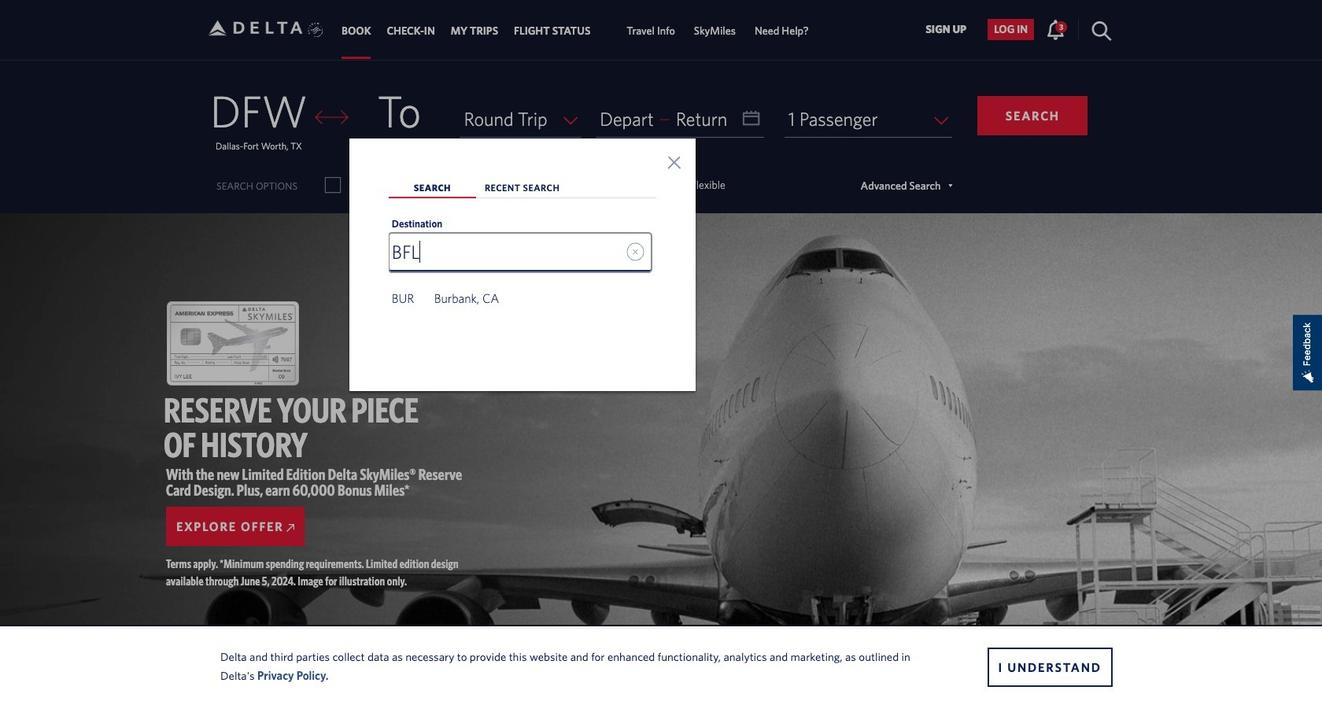Task type: vqa. For each thing, say whether or not it's contained in the screenshot.
top tab list
yes



Task type: locate. For each thing, give the bounding box(es) containing it.
None text field
[[596, 101, 764, 138], [390, 234, 651, 272], [596, 101, 764, 138], [390, 234, 651, 272]]

2 this link opens another site in a new window that may not follow the same accessibility policies as delta air lines. image from the left
[[873, 660, 881, 667]]

1 horizontal spatial this link opens another site in a new window that may not follow the same accessibility policies as delta air lines. image
[[873, 660, 881, 667]]

3 image
[[487, 655, 490, 672]]

this link opens another site in a new window that may not follow the same accessibility policies as delta air lines. image
[[277, 660, 285, 667]]

external link icon image
[[287, 524, 295, 532]]

None checkbox
[[326, 177, 340, 193], [466, 177, 480, 193], [326, 177, 340, 193], [466, 177, 480, 193]]

4 image
[[777, 665, 794, 668]]

this link opens another site in a new window that may not follow the same accessibility policies as delta air lines. image
[[425, 660, 433, 667], [873, 660, 881, 667]]

0 horizontal spatial this link opens another site in a new window that may not follow the same accessibility policies as delta air lines. image
[[425, 660, 433, 667]]

0 vertical spatial tab list
[[334, 0, 818, 59]]

skyteam image
[[308, 5, 323, 54]]

tab list
[[334, 0, 818, 59], [389, 178, 656, 327]]

delta air lines image
[[209, 3, 303, 53]]

1 image
[[613, 655, 616, 672]]



Task type: describe. For each thing, give the bounding box(es) containing it.
1 vertical spatial tab list
[[389, 178, 656, 327]]

2 image
[[361, 655, 364, 672]]

the new limited edition delta skymiles® reserve card image
[[167, 302, 299, 386]]

1 this link opens another site in a new window that may not follow the same accessibility policies as delta air lines. image from the left
[[425, 660, 433, 667]]



